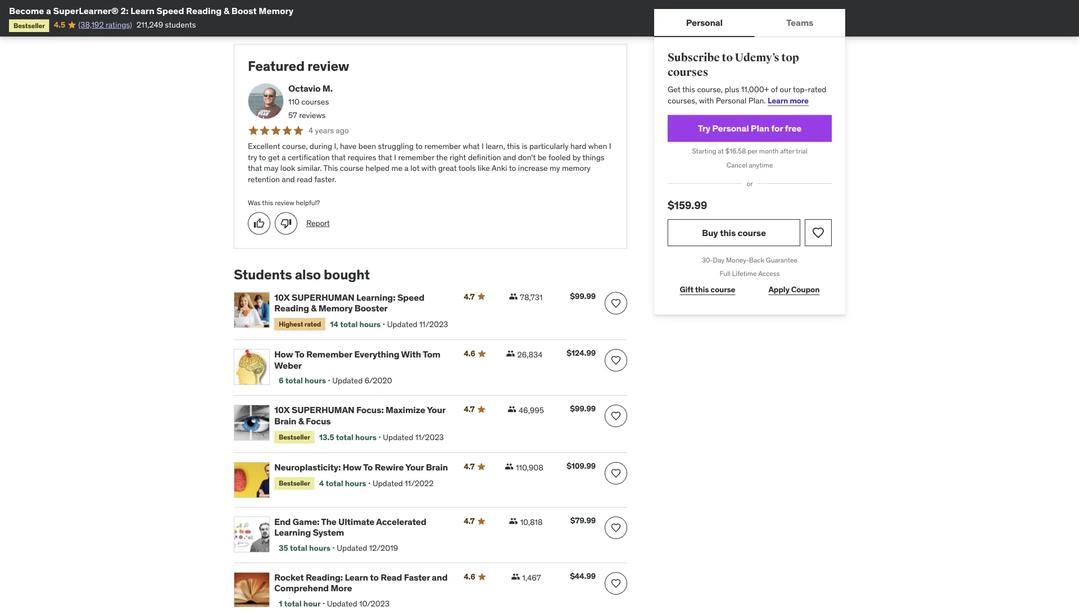 Task type: describe. For each thing, give the bounding box(es) containing it.
4 total hours
[[319, 479, 367, 489]]

$79.99
[[571, 516, 596, 526]]

10x for 10x superhuman focus: maximize your brain & focus
[[274, 404, 290, 416]]

anki
[[492, 163, 508, 173]]

learn,
[[486, 141, 506, 151]]

10x superhuman learning: speed reading & memory booster link
[[274, 292, 451, 314]]

more
[[790, 95, 809, 105]]

14
[[330, 319, 339, 329]]

$44.99
[[570, 571, 596, 581]]

ago
[[336, 125, 349, 136]]

rated inside get this course, plus 11,000+ of our top-rated courses, with personal plan.
[[809, 84, 827, 94]]

at
[[718, 147, 724, 156]]

access
[[759, 270, 780, 278]]

fooled
[[549, 152, 571, 162]]

0 horizontal spatial that
[[248, 163, 262, 173]]

46,995
[[519, 405, 544, 415]]

featured
[[248, 57, 305, 74]]

to up lot
[[416, 141, 423, 151]]

how inside how to remember everything with tom weber
[[274, 349, 293, 360]]

10,818
[[521, 517, 543, 527]]

rocket reading: learn to read faster and comprehend more link
[[274, 572, 451, 594]]

superhuman for &
[[292, 404, 355, 416]]

tab list containing personal
[[655, 9, 846, 37]]

me
[[392, 163, 403, 173]]

bestseller for neuroplasticity: how to rewire your brain
[[279, 479, 310, 488]]

courses,
[[668, 95, 698, 105]]

anytime
[[749, 161, 774, 169]]

updated 11/2023 for maximize
[[383, 432, 444, 442]]

of
[[772, 84, 778, 94]]

1 vertical spatial learn
[[768, 95, 789, 105]]

110
[[289, 97, 300, 107]]

30-day money-back guarantee full lifetime access
[[702, 256, 798, 278]]

1 horizontal spatial a
[[282, 152, 286, 162]]

definition
[[468, 152, 501, 162]]

4.7 for neuroplasticity: how to rewire your brain
[[464, 462, 475, 472]]

total right 35
[[290, 543, 308, 553]]

everything
[[354, 349, 400, 360]]

1 vertical spatial how
[[343, 462, 362, 473]]

course, inside get this course, plus 11,000+ of our top-rated courses, with personal plan.
[[698, 84, 723, 94]]

course for buy this course
[[738, 227, 767, 238]]

with inside 'excellent course, during i, have been struggling to remember what i learn, this is particularly hard when i try to get a certification that requires that i remember the right definition and don't be fooled by things that may look similar. this course helped me a lot with great tools like anki to increase my memory retention and read faster.'
[[422, 163, 437, 173]]

try
[[248, 152, 257, 162]]

rocket reading: learn to read faster and comprehend more
[[274, 572, 448, 594]]

may
[[264, 163, 279, 173]]

become
[[9, 5, 44, 16]]

is
[[522, 141, 528, 151]]

octavio m. 110 courses 57 reviews
[[289, 83, 333, 120]]

i,
[[334, 141, 338, 151]]

teams button
[[755, 9, 846, 36]]

superhuman for memory
[[292, 292, 355, 303]]

end game: the ultimate accelerated learning system
[[274, 516, 427, 539]]

hours for learning:
[[360, 319, 381, 329]]

to right try
[[259, 152, 266, 162]]

retention
[[248, 174, 280, 184]]

gift this course link
[[668, 279, 748, 301]]

wishlist image for rocket reading: learn to read faster and comprehend more
[[611, 578, 622, 589]]

courses inside octavio m. 110 courses 57 reviews
[[302, 97, 329, 107]]

211,249
[[137, 20, 163, 30]]

xsmall image for how to remember everything with tom weber
[[506, 349, 515, 358]]

right
[[450, 152, 466, 162]]

2 horizontal spatial a
[[405, 163, 409, 173]]

mark as unhelpful image
[[281, 218, 292, 229]]

0 vertical spatial a
[[46, 5, 51, 16]]

ratings)
[[106, 20, 132, 30]]

with inside get this course, plus 11,000+ of our top-rated courses, with personal plan.
[[700, 95, 714, 105]]

report
[[307, 218, 330, 228]]

booster
[[355, 302, 388, 314]]

0 vertical spatial speed
[[157, 5, 184, 16]]

this for get this course, plus 11,000+ of our top-rated courses, with personal plan.
[[683, 84, 696, 94]]

11/2023 for 10x superhuman learning: speed reading & memory booster
[[420, 319, 448, 329]]

students
[[165, 20, 196, 30]]

10x superhuman focus: maximize your brain & focus
[[274, 404, 446, 427]]

to inside how to remember everything with tom weber
[[295, 349, 305, 360]]

also
[[295, 266, 321, 283]]

14 total hours
[[330, 319, 381, 329]]

excellent course, during i, have been struggling to remember what i learn, this is particularly hard when i try to get a certification that requires that i remember the right definition and don't be fooled by things that may look similar. this course helped me a lot with great tools like anki to increase my memory retention and read faster.
[[248, 141, 612, 184]]

1 horizontal spatial i
[[482, 141, 484, 151]]

reading:
[[306, 572, 343, 583]]

$99.99 for 10x superhuman focus: maximize your brain & focus
[[571, 404, 596, 414]]

what
[[463, 141, 480, 151]]

0 vertical spatial learn
[[131, 5, 155, 16]]

0 horizontal spatial i
[[394, 152, 397, 162]]

when
[[589, 141, 608, 151]]

comprehend
[[274, 583, 329, 594]]

0 vertical spatial bestseller
[[13, 21, 45, 30]]

this inside 'excellent course, during i, have been struggling to remember what i learn, this is particularly hard when i try to get a certification that requires that i remember the right definition and don't be fooled by things that may look similar. this course helped me a lot with great tools like anki to increase my memory retention and read faster.'
[[507, 141, 520, 151]]

wishlist image for tom
[[611, 355, 622, 366]]

apply coupon
[[769, 285, 820, 295]]

end
[[274, 516, 291, 528]]

4.7 for end game: the ultimate accelerated learning system
[[464, 516, 475, 526]]

weber
[[274, 360, 302, 371]]

26,834
[[518, 350, 543, 360]]

4.7 for 10x superhuman learning: speed reading & memory booster
[[464, 292, 475, 302]]

2 horizontal spatial that
[[378, 152, 393, 162]]

1 vertical spatial and
[[282, 174, 295, 184]]

highest rated
[[279, 320, 321, 329]]

by
[[573, 152, 581, 162]]

reading inside 10x superhuman learning: speed reading & memory booster
[[274, 302, 309, 314]]

1 horizontal spatial that
[[332, 152, 346, 162]]

this
[[324, 163, 338, 173]]

1 vertical spatial rated
[[305, 320, 321, 329]]

1 vertical spatial to
[[363, 462, 373, 473]]

day
[[714, 256, 725, 264]]

remember
[[306, 349, 353, 360]]

excellent
[[248, 141, 280, 151]]

after
[[781, 147, 795, 156]]

bestseller for 10x superhuman focus: maximize your brain & focus
[[279, 433, 310, 442]]

rewire
[[375, 462, 404, 473]]

wishlist image for brain
[[611, 468, 622, 479]]

more
[[331, 583, 352, 594]]

mark as helpful image
[[254, 218, 265, 229]]

hours down system
[[309, 543, 331, 553]]

don't
[[518, 152, 536, 162]]

back
[[750, 256, 765, 264]]

students
[[234, 266, 292, 283]]

updated 11/2022
[[373, 479, 434, 489]]

reviews
[[299, 110, 326, 120]]

buy this course button
[[668, 219, 801, 246]]

learn inside rocket reading: learn to read faster and comprehend more
[[345, 572, 368, 583]]

per
[[748, 147, 758, 156]]

4.6 for rocket reading: learn to read faster and comprehend more
[[464, 572, 476, 582]]

octavio mejía image
[[248, 83, 284, 119]]

to right anki
[[509, 163, 517, 173]]

lot
[[411, 163, 420, 173]]

10x for 10x superhuman learning: speed reading & memory booster
[[274, 292, 290, 303]]

report button
[[307, 218, 330, 229]]

read
[[297, 174, 313, 184]]

end game: the ultimate accelerated learning system link
[[274, 516, 451, 539]]

struggling
[[378, 141, 414, 151]]

things
[[583, 152, 605, 162]]

$159.99
[[668, 198, 708, 212]]

brain for neuroplasticity: how to rewire your brain
[[426, 462, 448, 473]]

years
[[315, 125, 334, 136]]

this for was this review helpful?
[[262, 199, 273, 207]]



Task type: vqa. For each thing, say whether or not it's contained in the screenshot.
To to the left
yes



Task type: locate. For each thing, give the bounding box(es) containing it.
& left boost
[[224, 5, 230, 16]]

how up 4 total hours
[[343, 462, 362, 473]]

total right 14
[[340, 319, 358, 329]]

course
[[340, 163, 364, 173], [738, 227, 767, 238], [711, 285, 736, 295]]

2 horizontal spatial learn
[[768, 95, 789, 105]]

xsmall image for 10x superhuman focus: maximize your brain & focus
[[508, 405, 517, 414]]

10x down the 6
[[274, 404, 290, 416]]

35
[[279, 543, 288, 553]]

xsmall image inside show less button
[[273, 10, 282, 19]]

(38,192
[[78, 20, 104, 30]]

and down look
[[282, 174, 295, 184]]

hours for to
[[345, 479, 367, 489]]

course, up certification
[[282, 141, 308, 151]]

this left the is
[[507, 141, 520, 151]]

1 vertical spatial remember
[[398, 152, 435, 162]]

& up highest rated
[[311, 302, 317, 314]]

4.6
[[464, 349, 476, 359], [464, 572, 476, 582]]

2 horizontal spatial &
[[311, 302, 317, 314]]

that down i,
[[332, 152, 346, 162]]

helped
[[366, 163, 390, 173]]

4 for 4 years ago
[[309, 125, 313, 136]]

learn
[[131, 5, 155, 16], [768, 95, 789, 105], [345, 572, 368, 583]]

0 vertical spatial 11/2023
[[420, 319, 448, 329]]

1 vertical spatial course
[[738, 227, 767, 238]]

0 vertical spatial 4.6
[[464, 349, 476, 359]]

2 horizontal spatial and
[[503, 152, 517, 162]]

0 horizontal spatial courses
[[302, 97, 329, 107]]

1 vertical spatial reading
[[274, 302, 309, 314]]

hours down "booster"
[[360, 319, 381, 329]]

teams
[[787, 17, 814, 28]]

how to remember everything with tom weber link
[[274, 349, 451, 371]]

6/2020
[[365, 376, 392, 386]]

0 vertical spatial how
[[274, 349, 293, 360]]

wishlist image
[[812, 226, 826, 240], [611, 298, 622, 309], [611, 411, 622, 422], [611, 522, 622, 534], [611, 578, 622, 589]]

apply
[[769, 285, 790, 295]]

1 horizontal spatial reading
[[274, 302, 309, 314]]

to inside rocket reading: learn to read faster and comprehend more
[[370, 572, 379, 583]]

how to remember everything with tom weber
[[274, 349, 441, 371]]

focus
[[306, 415, 331, 427]]

brain inside 10x superhuman focus: maximize your brain & focus
[[274, 415, 297, 427]]

course up back
[[738, 227, 767, 238]]

courses down 'subscribe'
[[668, 65, 709, 79]]

xsmall image left 46,995
[[508, 405, 517, 414]]

xsmall image right less
[[273, 10, 282, 19]]

2 superhuman from the top
[[292, 404, 355, 416]]

2 vertical spatial personal
[[713, 123, 749, 134]]

hours for focus:
[[356, 432, 377, 442]]

get
[[668, 84, 681, 94]]

memory
[[259, 5, 294, 16], [319, 302, 353, 314]]

0 vertical spatial reading
[[186, 5, 222, 16]]

neuroplasticity: how to rewire your brain link
[[274, 462, 451, 473]]

hours down remember
[[305, 376, 326, 386]]

1 4.7 from the top
[[464, 292, 475, 302]]

total for to
[[326, 479, 343, 489]]

updated for learning:
[[387, 319, 418, 329]]

reading up students
[[186, 5, 222, 16]]

top
[[782, 51, 800, 65]]

full
[[720, 270, 731, 278]]

1 vertical spatial speed
[[398, 292, 425, 303]]

this for gift this course
[[696, 285, 709, 295]]

wishlist image
[[611, 355, 622, 366], [611, 468, 622, 479]]

tom
[[423, 349, 441, 360]]

and up anki
[[503, 152, 517, 162]]

2 4.7 from the top
[[464, 404, 475, 415]]

speed up the 211,249 students
[[157, 5, 184, 16]]

4 years ago
[[309, 125, 349, 136]]

2 4.6 from the top
[[464, 572, 476, 582]]

to left "read" at the left
[[370, 572, 379, 583]]

0 horizontal spatial your
[[406, 462, 424, 473]]

1 vertical spatial wishlist image
[[611, 468, 622, 479]]

2 vertical spatial xsmall image
[[511, 572, 520, 581]]

1 vertical spatial bestseller
[[279, 433, 310, 442]]

this right gift
[[696, 285, 709, 295]]

0 horizontal spatial rated
[[305, 320, 321, 329]]

0 horizontal spatial reading
[[186, 5, 222, 16]]

1 horizontal spatial to
[[363, 462, 373, 473]]

0 horizontal spatial review
[[275, 199, 295, 207]]

1 horizontal spatial &
[[298, 415, 304, 427]]

1 vertical spatial course,
[[282, 141, 308, 151]]

try
[[698, 123, 711, 134]]

11/2022
[[405, 479, 434, 489]]

to inside subscribe to udemy's top courses
[[722, 51, 733, 65]]

rated up more
[[809, 84, 827, 94]]

this up courses,
[[683, 84, 696, 94]]

course inside button
[[738, 227, 767, 238]]

superlearner®
[[53, 5, 119, 16]]

1 horizontal spatial and
[[432, 572, 448, 583]]

4.7 for 10x superhuman focus: maximize your brain & focus
[[464, 404, 475, 415]]

4.6 right faster
[[464, 572, 476, 582]]

xsmall image left 78,731
[[509, 292, 518, 301]]

this inside get this course, plus 11,000+ of our top-rated courses, with personal plan.
[[683, 84, 696, 94]]

memory
[[562, 163, 591, 173]]

1 vertical spatial a
[[282, 152, 286, 162]]

0 vertical spatial brain
[[274, 415, 297, 427]]

4.6 right the tom
[[464, 349, 476, 359]]

how
[[274, 349, 293, 360], [343, 462, 362, 473]]

to left rewire
[[363, 462, 373, 473]]

total for focus:
[[336, 432, 354, 442]]

system
[[313, 527, 344, 539]]

rated
[[809, 84, 827, 94], [305, 320, 321, 329]]

1 horizontal spatial speed
[[398, 292, 425, 303]]

1 vertical spatial updated 11/2023
[[383, 432, 444, 442]]

total down 'neuroplasticity: how to rewire your brain'
[[326, 479, 343, 489]]

2 10x from the top
[[274, 404, 290, 416]]

$99.99 right 78,731
[[571, 291, 596, 301]]

your
[[427, 404, 446, 416], [406, 462, 424, 473]]

wishlist image right $109.99
[[611, 468, 622, 479]]

4.6 for how to remember everything with tom weber
[[464, 349, 476, 359]]

learn more
[[768, 95, 809, 105]]

total right the 6
[[286, 376, 303, 386]]

0 horizontal spatial &
[[224, 5, 230, 16]]

1 horizontal spatial course,
[[698, 84, 723, 94]]

tab list
[[655, 9, 846, 37]]

0 vertical spatial and
[[503, 152, 517, 162]]

review up mark as unhelpful icon
[[275, 199, 295, 207]]

i down struggling at the top
[[394, 152, 397, 162]]

hours down 'neuroplasticity: how to rewire your brain'
[[345, 479, 367, 489]]

courses up reviews
[[302, 97, 329, 107]]

updated for to
[[373, 479, 403, 489]]

this inside button
[[720, 227, 736, 238]]

personal
[[687, 17, 723, 28], [716, 95, 747, 105], [713, 123, 749, 134]]

to
[[295, 349, 305, 360], [363, 462, 373, 473]]

this right "was"
[[262, 199, 273, 207]]

4.7
[[464, 292, 475, 302], [464, 404, 475, 415], [464, 462, 475, 472], [464, 516, 475, 526]]

0 horizontal spatial how
[[274, 349, 293, 360]]

0 horizontal spatial brain
[[274, 415, 297, 427]]

0 vertical spatial personal
[[687, 17, 723, 28]]

brain
[[274, 415, 297, 427], [426, 462, 448, 473]]

your up 11/2022
[[406, 462, 424, 473]]

personal up $16.58
[[713, 123, 749, 134]]

bestseller down become
[[13, 21, 45, 30]]

ultimate
[[339, 516, 375, 528]]

0 vertical spatial 10x
[[274, 292, 290, 303]]

2 vertical spatial &
[[298, 415, 304, 427]]

0 vertical spatial 4
[[309, 125, 313, 136]]

game:
[[293, 516, 320, 528]]

remember up lot
[[398, 152, 435, 162]]

1 superhuman from the top
[[292, 292, 355, 303]]

0 horizontal spatial learn
[[131, 5, 155, 16]]

udemy's
[[735, 51, 780, 65]]

2:
[[121, 5, 129, 16]]

0 vertical spatial review
[[308, 57, 349, 74]]

&
[[224, 5, 230, 16], [311, 302, 317, 314], [298, 415, 304, 427]]

1 4.6 from the top
[[464, 349, 476, 359]]

xsmall image left 1,467
[[511, 572, 520, 581]]

a right become
[[46, 5, 51, 16]]

become a superlearner® 2: learn speed reading & boost memory
[[9, 5, 294, 16]]

superhuman inside 10x superhuman learning: speed reading & memory booster
[[292, 292, 355, 303]]

personal down plus
[[716, 95, 747, 105]]

memory up 14
[[319, 302, 353, 314]]

to
[[722, 51, 733, 65], [416, 141, 423, 151], [259, 152, 266, 162], [509, 163, 517, 173], [370, 572, 379, 583]]

to up '6 total hours'
[[295, 349, 305, 360]]

2 vertical spatial learn
[[345, 572, 368, 583]]

a left lot
[[405, 163, 409, 173]]

0 vertical spatial memory
[[259, 5, 294, 16]]

4 down neuroplasticity:
[[319, 479, 324, 489]]

& inside 10x superhuman focus: maximize your brain & focus
[[298, 415, 304, 427]]

2 vertical spatial and
[[432, 572, 448, 583]]

how up the 6
[[274, 349, 293, 360]]

course for gift this course
[[711, 285, 736, 295]]

1 horizontal spatial your
[[427, 404, 446, 416]]

less
[[256, 9, 271, 20]]

with
[[401, 349, 421, 360]]

personal inside get this course, plus 11,000+ of our top-rated courses, with personal plan.
[[716, 95, 747, 105]]

xsmall image for end game: the ultimate accelerated learning system
[[509, 517, 518, 526]]

that down try
[[248, 163, 262, 173]]

that
[[332, 152, 346, 162], [378, 152, 393, 162], [248, 163, 262, 173]]

xsmall image
[[273, 10, 282, 19], [506, 349, 515, 358], [508, 405, 517, 414], [509, 517, 518, 526]]

courses inside subscribe to udemy's top courses
[[668, 65, 709, 79]]

11,000+
[[742, 84, 770, 94]]

1 horizontal spatial review
[[308, 57, 349, 74]]

a right get
[[282, 152, 286, 162]]

1 $99.99 from the top
[[571, 291, 596, 301]]

updated up 'with'
[[387, 319, 418, 329]]

0 vertical spatial rated
[[809, 84, 827, 94]]

xsmall image for rocket reading: learn to read faster and comprehend more
[[511, 572, 520, 581]]

30-
[[702, 256, 714, 264]]

0 horizontal spatial with
[[422, 163, 437, 173]]

6 total hours
[[279, 376, 326, 386]]

updated 11/2023 for speed
[[387, 319, 448, 329]]

0 horizontal spatial speed
[[157, 5, 184, 16]]

0 horizontal spatial to
[[295, 349, 305, 360]]

learn up 211,249
[[131, 5, 155, 16]]

this for buy this course
[[720, 227, 736, 238]]

1 horizontal spatial brain
[[426, 462, 448, 473]]

0 horizontal spatial a
[[46, 5, 51, 16]]

for
[[772, 123, 784, 134]]

1 vertical spatial superhuman
[[292, 404, 355, 416]]

total for learning:
[[340, 319, 358, 329]]

rated left 14
[[305, 320, 321, 329]]

hours down 10x superhuman focus: maximize your brain & focus link
[[356, 432, 377, 442]]

xsmall image for neuroplasticity: how to rewire your brain
[[505, 462, 514, 471]]

2 horizontal spatial i
[[609, 141, 612, 151]]

lifetime
[[733, 270, 757, 278]]

1 vertical spatial brain
[[426, 462, 448, 473]]

personal inside button
[[687, 17, 723, 28]]

0 horizontal spatial and
[[282, 174, 295, 184]]

updated down how to remember everything with tom weber
[[333, 376, 363, 386]]

wishlist image for 10x superhuman focus: maximize your brain & focus
[[611, 411, 622, 422]]

remember
[[425, 141, 461, 151], [398, 152, 435, 162]]

course down full
[[711, 285, 736, 295]]

1,467
[[523, 573, 541, 583]]

wishlist image for end game: the ultimate accelerated learning system
[[611, 522, 622, 534]]

1 vertical spatial personal
[[716, 95, 747, 105]]

1 horizontal spatial 4
[[319, 479, 324, 489]]

11/2023 down maximize
[[415, 432, 444, 442]]

plan.
[[749, 95, 766, 105]]

1 horizontal spatial rated
[[809, 84, 827, 94]]

$124.99
[[567, 348, 596, 358]]

rocket
[[274, 572, 304, 583]]

during
[[310, 141, 332, 151]]

your for rewire
[[406, 462, 424, 473]]

0 horizontal spatial course
[[340, 163, 364, 173]]

0 horizontal spatial course,
[[282, 141, 308, 151]]

gift this course
[[680, 285, 736, 295]]

0 vertical spatial wishlist image
[[611, 355, 622, 366]]

featured review
[[248, 57, 349, 74]]

10x superhuman learning: speed reading & memory booster
[[274, 292, 425, 314]]

11/2023 for 10x superhuman focus: maximize your brain & focus
[[415, 432, 444, 442]]

2 horizontal spatial course
[[738, 227, 767, 238]]

with right courses,
[[700, 95, 714, 105]]

1 vertical spatial your
[[406, 462, 424, 473]]

octavio
[[289, 83, 321, 94]]

superhuman inside 10x superhuman focus: maximize your brain & focus
[[292, 404, 355, 416]]

4
[[309, 125, 313, 136], [319, 479, 324, 489]]

13.5 total hours
[[319, 432, 377, 442]]

and inside rocket reading: learn to read faster and comprehend more
[[432, 572, 448, 583]]

xsmall image for 10x superhuman learning: speed reading & memory booster
[[509, 292, 518, 301]]

review up 'm.'
[[308, 57, 349, 74]]

starting
[[692, 147, 717, 156]]

superhuman up 13.5
[[292, 404, 355, 416]]

2 vertical spatial bestseller
[[279, 479, 310, 488]]

brain left focus at left
[[274, 415, 297, 427]]

1 10x from the top
[[274, 292, 290, 303]]

1 vertical spatial with
[[422, 163, 437, 173]]

1 vertical spatial $99.99
[[571, 404, 596, 414]]

1 vertical spatial 11/2023
[[415, 432, 444, 442]]

guarantee
[[767, 256, 798, 264]]

faster
[[404, 572, 430, 583]]

4 for 4 total hours
[[319, 479, 324, 489]]

superhuman
[[292, 292, 355, 303], [292, 404, 355, 416]]

0 vertical spatial $99.99
[[571, 291, 596, 301]]

0 vertical spatial remember
[[425, 141, 461, 151]]

& left focus at left
[[298, 415, 304, 427]]

211,249 students
[[137, 20, 196, 30]]

bestseller
[[13, 21, 45, 30], [279, 433, 310, 442], [279, 479, 310, 488]]

brain for 10x superhuman focus: maximize your brain & focus
[[274, 415, 297, 427]]

course inside 'excellent course, during i, have been struggling to remember what i learn, this is particularly hard when i try to get a certification that requires that i remember the right definition and don't be fooled by things that may look similar. this course helped me a lot with great tools like anki to increase my memory retention and read faster.'
[[340, 163, 364, 173]]

hard
[[571, 141, 587, 151]]

course down requires
[[340, 163, 364, 173]]

updated 11/2023 up 'with'
[[387, 319, 448, 329]]

1 vertical spatial xsmall image
[[505, 462, 514, 471]]

be
[[538, 152, 547, 162]]

11/2023 up the tom
[[420, 319, 448, 329]]

1 vertical spatial 4.6
[[464, 572, 476, 582]]

1 vertical spatial 10x
[[274, 404, 290, 416]]

1 horizontal spatial memory
[[319, 302, 353, 314]]

your inside 10x superhuman focus: maximize your brain & focus
[[427, 404, 446, 416]]

learn down of at the top right
[[768, 95, 789, 105]]

0 vertical spatial updated 11/2023
[[387, 319, 448, 329]]

1 horizontal spatial courses
[[668, 65, 709, 79]]

i up definition
[[482, 141, 484, 151]]

4.5
[[54, 20, 65, 30]]

$99.99 right 46,995
[[571, 404, 596, 414]]

0 vertical spatial with
[[700, 95, 714, 105]]

your right maximize
[[427, 404, 446, 416]]

xsmall image left 10,818
[[509, 517, 518, 526]]

0 horizontal spatial memory
[[259, 5, 294, 16]]

$16.58
[[726, 147, 747, 156]]

1 vertical spatial memory
[[319, 302, 353, 314]]

1 wishlist image from the top
[[611, 355, 622, 366]]

subscribe to udemy's top courses
[[668, 51, 800, 79]]

3 4.7 from the top
[[464, 462, 475, 472]]

xsmall image left 26,834
[[506, 349, 515, 358]]

wishlist image right $124.99
[[611, 355, 622, 366]]

2 $99.99 from the top
[[571, 404, 596, 414]]

review
[[308, 57, 349, 74], [275, 199, 295, 207]]

your for maximize
[[427, 404, 446, 416]]

memory right boost
[[259, 5, 294, 16]]

focus:
[[357, 404, 384, 416]]

remember up the
[[425, 141, 461, 151]]

memory inside 10x superhuman learning: speed reading & memory booster
[[319, 302, 353, 314]]

i right when
[[609, 141, 612, 151]]

this right buy
[[720, 227, 736, 238]]

10x inside 10x superhuman focus: maximize your brain & focus
[[274, 404, 290, 416]]

course, inside 'excellent course, during i, have been struggling to remember what i learn, this is particularly hard when i try to get a certification that requires that i remember the right definition and don't be fooled by things that may look similar. this course helped me a lot with great tools like anki to increase my memory retention and read faster.'
[[282, 141, 308, 151]]

updated down end game: the ultimate accelerated learning system
[[337, 543, 367, 553]]

updated for focus:
[[383, 432, 414, 442]]

that up helped
[[378, 152, 393, 162]]

show
[[234, 9, 255, 20]]

total right 13.5
[[336, 432, 354, 442]]

4 4.7 from the top
[[464, 516, 475, 526]]

get this course, plus 11,000+ of our top-rated courses, with personal plan.
[[668, 84, 827, 105]]

0 vertical spatial course
[[340, 163, 364, 173]]

0 vertical spatial to
[[295, 349, 305, 360]]

xsmall image left 110,908
[[505, 462, 514, 471]]

10x inside 10x superhuman learning: speed reading & memory booster
[[274, 292, 290, 303]]

0 vertical spatial course,
[[698, 84, 723, 94]]

reading up highest
[[274, 302, 309, 314]]

0 vertical spatial &
[[224, 5, 230, 16]]

1 horizontal spatial with
[[700, 95, 714, 105]]

$99.99 for 10x superhuman learning: speed reading & memory booster
[[571, 291, 596, 301]]

updated down rewire
[[373, 479, 403, 489]]

10x up highest
[[274, 292, 290, 303]]

month
[[760, 147, 779, 156]]

read
[[381, 572, 402, 583]]

0 vertical spatial courses
[[668, 65, 709, 79]]

personal up 'subscribe'
[[687, 17, 723, 28]]

110,908
[[516, 463, 544, 473]]

updated down maximize
[[383, 432, 414, 442]]

superhuman down also
[[292, 292, 355, 303]]

wishlist image for 10x superhuman learning: speed reading & memory booster
[[611, 298, 622, 309]]

1 vertical spatial &
[[311, 302, 317, 314]]

speed right learning:
[[398, 292, 425, 303]]

speed inside 10x superhuman learning: speed reading & memory booster
[[398, 292, 425, 303]]

2 vertical spatial course
[[711, 285, 736, 295]]

to left the udemy's
[[722, 51, 733, 65]]

xsmall image
[[509, 292, 518, 301], [505, 462, 514, 471], [511, 572, 520, 581]]

learn down updated 12/2019
[[345, 572, 368, 583]]

1 vertical spatial courses
[[302, 97, 329, 107]]

updated 11/2023 down maximize
[[383, 432, 444, 442]]

6
[[279, 376, 284, 386]]

& inside 10x superhuman learning: speed reading & memory booster
[[311, 302, 317, 314]]

and right faster
[[432, 572, 448, 583]]

course, left plus
[[698, 84, 723, 94]]

with right lot
[[422, 163, 437, 173]]

2 wishlist image from the top
[[611, 468, 622, 479]]

1 horizontal spatial course
[[711, 285, 736, 295]]

brain up 11/2022
[[426, 462, 448, 473]]

1 horizontal spatial learn
[[345, 572, 368, 583]]

4 left years
[[309, 125, 313, 136]]

0 vertical spatial xsmall image
[[509, 292, 518, 301]]

bestseller down neuroplasticity:
[[279, 479, 310, 488]]



